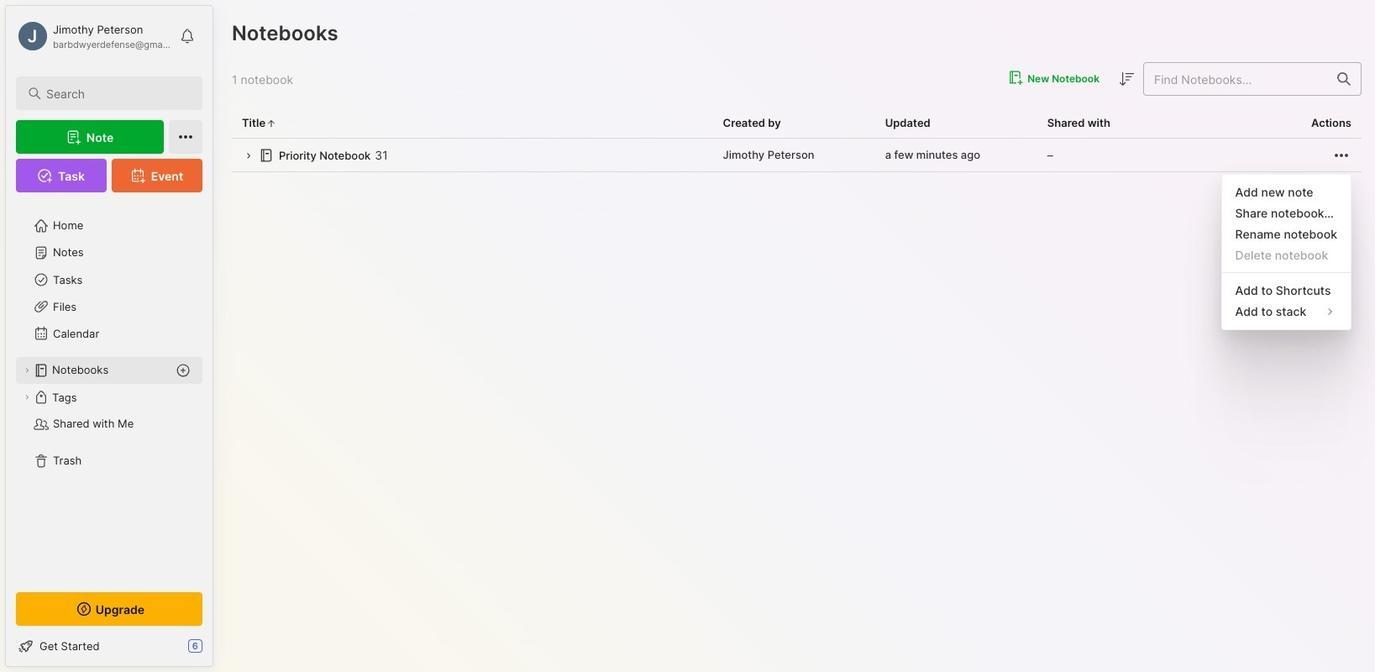 Task type: describe. For each thing, give the bounding box(es) containing it.
arrow image
[[242, 150, 255, 162]]

dropdown list menu
[[1222, 181, 1351, 322]]

click to collapse image
[[212, 641, 225, 661]]

Find Notebooks… text field
[[1144, 65, 1327, 93]]

tree inside main element
[[6, 202, 213, 577]]

Sort field
[[1116, 69, 1137, 89]]

Search text field
[[46, 86, 187, 102]]

Account field
[[16, 19, 171, 53]]

main element
[[0, 0, 218, 672]]



Task type: locate. For each thing, give the bounding box(es) containing it.
expand tags image
[[22, 392, 32, 402]]

more actions image
[[1331, 145, 1352, 165]]

expand notebooks image
[[22, 365, 32, 375]]

Help and Learning task checklist field
[[6, 633, 213, 659]]

row
[[232, 139, 1362, 172]]

none search field inside main element
[[46, 83, 187, 103]]

sort options image
[[1116, 69, 1137, 89]]

None search field
[[46, 83, 187, 103]]

tree
[[6, 202, 213, 577]]

More actions field
[[1331, 145, 1352, 165]]



Task type: vqa. For each thing, say whether or not it's contained in the screenshot.
"a"
no



